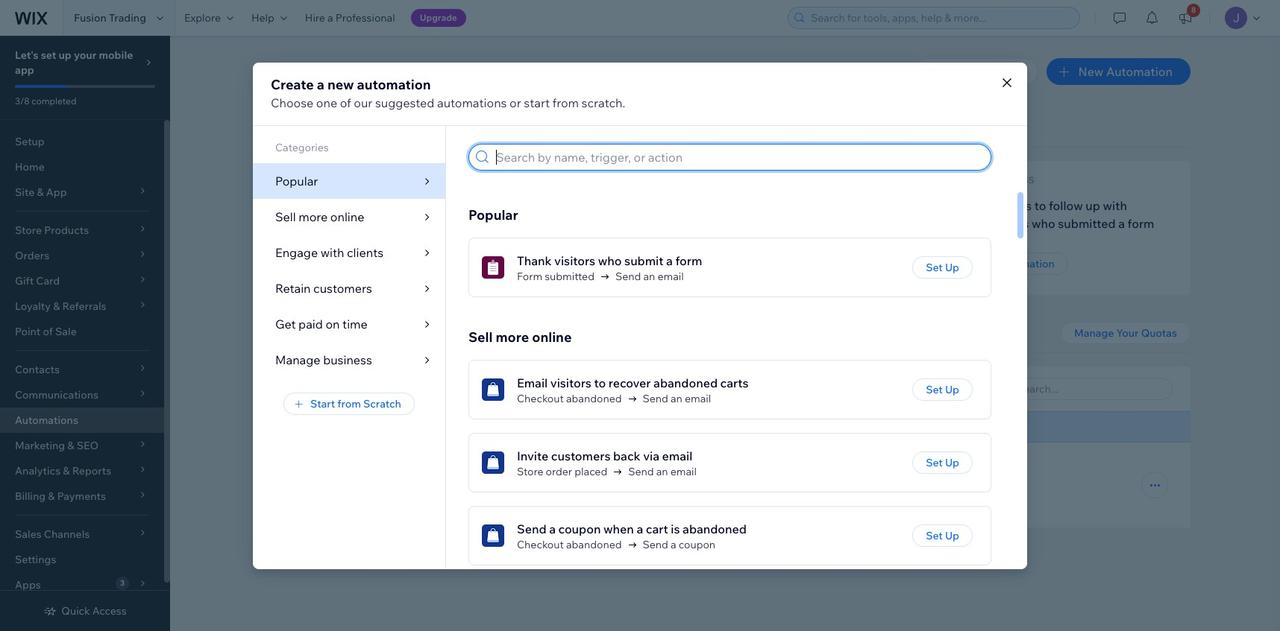 Task type: describe. For each thing, give the bounding box(es) containing it.
form inside set tasks to follow up with contacts who submitted a form
[[1128, 216, 1155, 231]]

of inside 'sidebar' element
[[43, 325, 53, 339]]

to for connect automations to hundreds of third- party apps using zapier.
[[785, 213, 795, 226]]

you for suggested for you
[[355, 121, 378, 138]]

business
[[989, 175, 1035, 186]]

email inside "email visitors to recover abandoned carts send an email"
[[447, 480, 473, 493]]

carts for email visitors to recover abandoned carts send an email
[[481, 460, 509, 475]]

manage your quotas button
[[1061, 322, 1191, 345]]

sidebar element
[[0, 36, 170, 632]]

emails,
[[537, 87, 576, 101]]

send for back
[[628, 466, 654, 479]]

get paid on time
[[275, 317, 368, 332]]

sell inside menu item
[[275, 209, 296, 224]]

customers for invite customers back via email
[[551, 449, 611, 464]]

set tasks to follow up with contacts who submitted a form
[[980, 198, 1155, 231]]

mobile inside let's set up your mobile app
[[99, 48, 133, 62]]

settings link
[[0, 548, 164, 573]]

last
[[877, 421, 898, 434]]

invite customers back via email
[[517, 449, 693, 464]]

paid
[[299, 317, 323, 332]]

scratch
[[363, 397, 401, 411]]

categories
[[275, 141, 329, 154]]

Search... field
[[1012, 379, 1168, 400]]

customers inside automations save time and engage customers with automated emails, tasks, and more.
[[386, 87, 445, 101]]

checkout abandoned for a
[[517, 539, 622, 552]]

more inside menu item
[[299, 209, 328, 224]]

with inside automations save time and engage customers with automated emails, tasks, and more.
[[447, 87, 471, 101]]

from inside create a new automation choose one of our suggested automations or start from scratch.
[[553, 95, 579, 110]]

checkout for send
[[517, 539, 564, 552]]

manage your quotas
[[1074, 327, 1177, 340]]

settings
[[15, 554, 56, 567]]

new automation
[[1078, 64, 1173, 79]]

chat inside the thank visitors via chat when they submit a form
[[540, 198, 565, 213]]

start from scratch button
[[284, 393, 415, 415]]

popular menu item
[[253, 163, 445, 199]]

you for created by you
[[337, 382, 357, 397]]

submitted inside set tasks to follow up with contacts who submitted a form
[[1058, 216, 1116, 231]]

engage with clients
[[407, 175, 511, 186]]

more.
[[637, 87, 669, 101]]

form inside the thank visitors via chat when they submit a form
[[491, 216, 518, 231]]

automations for your automations
[[292, 327, 373, 344]]

filter button
[[919, 378, 985, 401]]

follow
[[1049, 198, 1083, 213]]

3/8 completed
[[15, 95, 76, 107]]

email for a
[[658, 270, 684, 284]]

automation for engage with clients
[[457, 257, 515, 271]]

set up automation button for business
[[948, 253, 1068, 275]]

1 vertical spatial submitted
[[545, 270, 595, 284]]

set up button for form
[[913, 257, 973, 279]]

save
[[260, 87, 287, 101]]

third-
[[858, 213, 884, 226]]

who inside set tasks to follow up with contacts who submitted a form
[[1032, 216, 1055, 231]]

3/8
[[15, 95, 30, 107]]

for for suggested
[[333, 121, 352, 138]]

placed
[[575, 466, 607, 479]]

new inside create a new automation choose one of our suggested automations or start from scratch.
[[328, 76, 354, 93]]

automation
[[357, 76, 431, 93]]

store
[[517, 466, 543, 479]]

hire
[[305, 11, 325, 25]]

pm
[[957, 479, 973, 492]]

list containing welcome new mobile app members via chat
[[0, 161, 1191, 295]]

created
[[273, 382, 318, 397]]

get paid on time menu item
[[253, 306, 445, 342]]

customers for retain customers
[[313, 281, 372, 296]]

trading
[[109, 11, 146, 25]]

let's
[[15, 48, 38, 62]]

clients
[[473, 175, 511, 186]]

setup link
[[0, 129, 164, 154]]

send for coupon
[[643, 539, 668, 552]]

1 vertical spatial who
[[598, 254, 622, 269]]

suggested for you
[[260, 121, 378, 138]]

checkout for email
[[517, 393, 564, 406]]

up for thank visitors who submit a form
[[945, 261, 959, 275]]

1 horizontal spatial form
[[676, 254, 702, 269]]

upgrade
[[420, 12, 457, 23]]

1
[[367, 384, 370, 394]]

automations for automations
[[15, 414, 78, 428]]

sell more online inside menu item
[[275, 209, 364, 224]]

using
[[732, 226, 758, 239]]

automation inside button
[[1106, 64, 1173, 79]]

1 vertical spatial popular
[[469, 207, 518, 224]]

recover for email visitors to recover abandoned carts
[[609, 376, 651, 391]]

email for email visitors to recover abandoned carts send an email
[[278, 460, 308, 475]]

manage for manage business
[[275, 353, 320, 367]]

up for email visitors to recover abandoned carts
[[945, 384, 959, 397]]

edited
[[900, 421, 932, 434]]

tasks,
[[579, 87, 611, 101]]

point
[[15, 325, 41, 339]]

an for email
[[656, 466, 668, 479]]

manage business
[[948, 175, 1035, 186]]

yesterday
[[877, 479, 925, 492]]

point of sale
[[15, 325, 77, 339]]

email for email
[[671, 466, 697, 479]]

email visitors to recover abandoned carts
[[517, 376, 749, 391]]

thank visitors via chat when they submit a form
[[440, 198, 626, 231]]

retain
[[275, 281, 311, 296]]

connect automations to hundreds of third- party apps using zapier.
[[677, 213, 884, 239]]

apps
[[706, 226, 729, 239]]

create a new automation choose one of our suggested automations or start from scratch.
[[271, 76, 626, 110]]

automations for automations save time and engage customers with automated emails, tasks, and more.
[[260, 58, 389, 84]]

set up automation button for with
[[407, 253, 528, 275]]

last edited
[[877, 421, 932, 434]]

set up button for cart
[[913, 525, 973, 548]]

category image
[[407, 204, 430, 226]]

or
[[510, 95, 521, 110]]

zapier.
[[761, 226, 794, 239]]

quick access
[[61, 605, 127, 618]]

clients
[[347, 245, 384, 260]]

active
[[723, 480, 756, 491]]

1 horizontal spatial sell
[[469, 329, 493, 346]]

send for who
[[616, 270, 641, 284]]

suggested
[[375, 95, 434, 110]]

email visitors to recover abandoned carts send an email
[[278, 460, 509, 493]]

manage business
[[275, 353, 372, 367]]

invite
[[517, 449, 548, 464]]

set up automation for business
[[961, 257, 1055, 271]]

home
[[15, 160, 45, 174]]

let's set up your mobile app
[[15, 48, 133, 77]]

to for email visitors to recover abandoned carts send an email
[[355, 460, 366, 475]]

engage with clients menu item
[[253, 235, 445, 270]]

manage business menu item
[[253, 342, 445, 378]]

1 vertical spatial submit
[[625, 254, 664, 269]]

explore
[[184, 11, 221, 25]]

learn how
[[691, 257, 743, 271]]

installed
[[402, 382, 450, 397]]

party
[[677, 226, 703, 239]]

scratch.
[[582, 95, 626, 110]]

8 button
[[1169, 0, 1202, 36]]

your
[[74, 48, 96, 62]]

to for set tasks to follow up with contacts who submitted a form
[[1035, 198, 1046, 213]]

an for abandoned
[[671, 393, 683, 406]]

engage
[[275, 245, 318, 260]]

checkout abandoned for visitors
[[517, 393, 622, 406]]

send for to
[[643, 393, 668, 406]]

tasks
[[1002, 198, 1032, 213]]

1 your from the left
[[260, 327, 289, 344]]

filter
[[946, 383, 971, 396]]

to for email visitors to recover abandoned carts
[[594, 376, 606, 391]]

visitors for email visitors to recover abandoned carts send an email
[[311, 460, 352, 475]]

is
[[671, 523, 680, 537]]

point of sale link
[[0, 319, 164, 345]]

an inside "email visitors to recover abandoned carts send an email"
[[433, 480, 445, 493]]

hire a professional link
[[296, 0, 404, 36]]

time inside automations save time and engage customers with automated emails, tasks, and more.
[[290, 87, 315, 101]]

visitors for thank visitors via chat when they submit a form
[[478, 198, 519, 213]]

visitors for email visitors to recover abandoned carts
[[550, 376, 592, 391]]

access
[[92, 605, 127, 618]]

app inside welcome new mobile app members via chat
[[292, 198, 314, 213]]

business
[[323, 353, 372, 367]]

quick access button
[[44, 605, 127, 618]]

set
[[41, 48, 56, 62]]

set up automation for with
[[421, 257, 515, 271]]

retain customers menu item
[[253, 270, 445, 306]]

2 vertical spatial send an email
[[628, 466, 697, 479]]

start
[[524, 95, 550, 110]]

new inside welcome new mobile app members via chat
[[225, 198, 248, 213]]

help
[[251, 11, 274, 25]]

status
[[699, 421, 730, 434]]



Task type: locate. For each thing, give the bounding box(es) containing it.
visitors right 5 on the bottom
[[550, 376, 592, 391]]

send a coupon when a cart is abandoned
[[517, 523, 747, 537]]

carts left store
[[481, 460, 509, 475]]

set up automation button down category image
[[407, 253, 528, 275]]

1 horizontal spatial when
[[604, 523, 634, 537]]

with left automated
[[447, 87, 471, 101]]

send
[[616, 270, 641, 284], [643, 393, 668, 406], [628, 466, 654, 479], [405, 480, 430, 493], [517, 523, 547, 537], [643, 539, 668, 552]]

set
[[980, 198, 1000, 213], [421, 257, 438, 271], [961, 257, 978, 271], [926, 261, 943, 275], [926, 384, 943, 397], [926, 457, 943, 470], [926, 530, 943, 543]]

completed
[[32, 95, 76, 107]]

1 vertical spatial for
[[452, 382, 468, 397]]

new
[[328, 76, 354, 93], [225, 198, 248, 213]]

checkout abandoned down send a coupon when a cart is abandoned at the bottom of the page
[[517, 539, 622, 552]]

0 horizontal spatial automation
[[457, 257, 515, 271]]

1 horizontal spatial from
[[553, 95, 579, 110]]

from inside button
[[337, 397, 361, 411]]

1 horizontal spatial set up automation
[[961, 257, 1055, 271]]

1 vertical spatial thank
[[517, 254, 552, 269]]

submit right category image
[[440, 216, 479, 231]]

1 horizontal spatial chat
[[540, 198, 565, 213]]

of inside create a new automation choose one of our suggested automations or start from scratch.
[[340, 95, 351, 110]]

contacts
[[980, 216, 1029, 231]]

for for installed
[[452, 382, 468, 397]]

email for abandoned
[[685, 393, 711, 406]]

thank for thank visitors via chat when they submit a form
[[440, 198, 475, 213]]

up for send a coupon when a cart is abandoned
[[945, 530, 959, 543]]

an for a
[[643, 270, 655, 284]]

you for installed for you
[[471, 382, 491, 397]]

2 checkout abandoned from the top
[[517, 539, 622, 552]]

sell more online
[[275, 209, 364, 224], [469, 329, 572, 346]]

automation
[[1106, 64, 1173, 79], [457, 257, 515, 271], [997, 257, 1055, 271]]

connect
[[677, 213, 719, 226]]

2 vertical spatial automations
[[292, 327, 373, 344]]

email inside "email visitors to recover abandoned carts send an email"
[[278, 460, 308, 475]]

tab list containing created by you
[[260, 367, 731, 412]]

1 horizontal spatial automation
[[997, 257, 1055, 271]]

professional
[[336, 11, 395, 25]]

thank down engage with clients
[[440, 198, 475, 213]]

email
[[658, 270, 684, 284], [685, 393, 711, 406], [662, 449, 693, 464], [671, 466, 697, 479], [447, 480, 473, 493]]

checkout right 5 on the bottom
[[517, 393, 564, 406]]

your inside button
[[1117, 327, 1139, 340]]

1 horizontal spatial app
[[292, 198, 314, 213]]

to inside "connect automations to hundreds of third- party apps using zapier."
[[785, 213, 795, 226]]

customers right our
[[386, 87, 445, 101]]

automations for connect automations to hundreds of third- party apps using zapier.
[[721, 213, 782, 226]]

set up button for carts
[[913, 379, 973, 402]]

fusion
[[74, 11, 107, 25]]

1 horizontal spatial sell more online
[[469, 329, 572, 346]]

1 vertical spatial sell more online
[[469, 329, 572, 346]]

1 set up from the top
[[926, 261, 959, 275]]

2 and from the left
[[613, 87, 634, 101]]

automation right new at the right of page
[[1106, 64, 1173, 79]]

send an email down back
[[628, 466, 697, 479]]

2 vertical spatial with
[[321, 245, 344, 260]]

app inside let's set up your mobile app
[[15, 63, 34, 77]]

engage
[[341, 87, 383, 101]]

1 horizontal spatial time
[[343, 317, 368, 332]]

2 checkout from the top
[[517, 539, 564, 552]]

app
[[15, 63, 34, 77], [292, 198, 314, 213]]

sell up engage
[[275, 209, 296, 224]]

checkout abandoned down email visitors to recover abandoned carts
[[517, 393, 622, 406]]

via
[[521, 198, 538, 213], [226, 216, 242, 231], [643, 449, 660, 464]]

1 horizontal spatial email
[[517, 376, 548, 391]]

visitors inside "email visitors to recover abandoned carts send an email"
[[311, 460, 352, 475]]

1 vertical spatial of
[[846, 213, 856, 226]]

installed for you
[[402, 382, 491, 397]]

of left sale
[[43, 325, 53, 339]]

1 vertical spatial automations
[[721, 213, 782, 226]]

upgrade button
[[411, 9, 466, 27]]

0 horizontal spatial chat
[[245, 216, 270, 231]]

send an email down email visitors to recover abandoned carts
[[643, 393, 711, 406]]

automations inside automations save time and engage customers with automated emails, tasks, and more.
[[260, 58, 389, 84]]

quick
[[61, 605, 90, 618]]

automations save time and engage customers with automated emails, tasks, and more.
[[260, 58, 669, 101]]

submit left learn
[[625, 254, 664, 269]]

mobile up engage
[[251, 198, 290, 213]]

yesterday 04:19 pm
[[877, 479, 973, 492]]

manage inside button
[[1074, 327, 1114, 340]]

learn how button
[[677, 253, 757, 275]]

a inside create a new automation choose one of our suggested automations or start from scratch.
[[317, 76, 324, 93]]

2 category image from the top
[[482, 379, 504, 402]]

set up for cart
[[926, 530, 959, 543]]

menu bar containing popular
[[253, 126, 445, 378]]

2 set up automation from the left
[[961, 257, 1055, 271]]

popular inside menu item
[[275, 173, 318, 188]]

category image for invite customers back via email
[[482, 452, 504, 475]]

with inside set tasks to follow up with contacts who submitted a form
[[1103, 198, 1127, 213]]

0 vertical spatial mobile
[[99, 48, 133, 62]]

automations inside "link"
[[15, 414, 78, 428]]

customers up placed
[[551, 449, 611, 464]]

app up engage
[[292, 198, 314, 213]]

of left third-
[[846, 213, 856, 226]]

send an email down thank visitors who submit a form
[[616, 270, 684, 284]]

of inside "connect automations to hundreds of third- party apps using zapier."
[[846, 213, 856, 226]]

on
[[326, 317, 340, 332]]

0 horizontal spatial mobile
[[99, 48, 133, 62]]

0 vertical spatial customers
[[386, 87, 445, 101]]

of
[[340, 95, 351, 110], [846, 213, 856, 226], [43, 325, 53, 339]]

carts inside "email visitors to recover abandoned carts send an email"
[[481, 460, 509, 475]]

1 set up button from the top
[[913, 257, 973, 279]]

0 horizontal spatial set up automation button
[[407, 253, 528, 275]]

email for email visitors to recover abandoned carts
[[517, 376, 548, 391]]

via up form
[[521, 198, 538, 213]]

chat inside welcome new mobile app members via chat
[[245, 216, 270, 231]]

1 horizontal spatial submitted
[[1058, 216, 1116, 231]]

a inside set tasks to follow up with contacts who submitted a form
[[1118, 216, 1125, 231]]

up
[[440, 257, 454, 271], [980, 257, 994, 271], [945, 261, 959, 275], [945, 384, 959, 397], [945, 457, 959, 470], [945, 530, 959, 543]]

1 horizontal spatial set up automation button
[[948, 253, 1068, 275]]

set up automation button
[[407, 253, 528, 275], [948, 253, 1068, 275]]

2 horizontal spatial with
[[1103, 198, 1127, 213]]

0 horizontal spatial recover
[[369, 460, 411, 475]]

manage up created
[[275, 353, 320, 367]]

automations
[[437, 95, 507, 110], [721, 213, 782, 226], [292, 327, 373, 344]]

0 vertical spatial sell more online
[[275, 209, 364, 224]]

more up 5 on the bottom
[[496, 329, 529, 346]]

0 vertical spatial via
[[521, 198, 538, 213]]

who
[[1032, 216, 1055, 231], [598, 254, 622, 269]]

thank inside the thank visitors via chat when they submit a form
[[440, 198, 475, 213]]

0 horizontal spatial from
[[337, 397, 361, 411]]

set up automation button down contacts
[[948, 253, 1068, 275]]

of left our
[[340, 95, 351, 110]]

members
[[170, 216, 224, 231]]

engage
[[407, 175, 445, 186]]

set inside set tasks to follow up with contacts who submitted a form
[[980, 198, 1000, 213]]

online inside menu item
[[330, 209, 364, 224]]

recover for email visitors to recover abandoned carts send an email
[[369, 460, 411, 475]]

send an email for popular
[[616, 270, 684, 284]]

to down the "start from scratch"
[[355, 460, 366, 475]]

list
[[0, 161, 1191, 295]]

1 horizontal spatial your
[[1117, 327, 1139, 340]]

1 vertical spatial via
[[226, 216, 242, 231]]

sell more online up engage with clients
[[275, 209, 364, 224]]

by
[[321, 382, 334, 397]]

automation down contacts
[[997, 257, 1055, 271]]

3 category image from the top
[[482, 452, 504, 475]]

1 vertical spatial carts
[[481, 460, 509, 475]]

Search for tools, apps, help & more... field
[[807, 7, 1075, 28]]

for down 'one'
[[333, 121, 352, 138]]

sell up installed for you on the left bottom
[[469, 329, 493, 346]]

0 vertical spatial popular
[[275, 173, 318, 188]]

1 vertical spatial more
[[496, 329, 529, 346]]

send an email
[[616, 270, 684, 284], [643, 393, 711, 406], [628, 466, 697, 479]]

up right the follow
[[1086, 198, 1100, 213]]

get
[[275, 317, 296, 332]]

0 vertical spatial carts
[[720, 376, 749, 391]]

sell more online up 5 on the bottom
[[469, 329, 572, 346]]

tab list
[[260, 367, 731, 412]]

1 and from the left
[[317, 87, 338, 101]]

1 horizontal spatial thank
[[517, 254, 552, 269]]

manage
[[948, 175, 987, 186]]

up for invite customers back via email
[[945, 457, 959, 470]]

via inside welcome new mobile app members via chat
[[226, 216, 242, 231]]

2 horizontal spatial via
[[643, 449, 660, 464]]

automated
[[474, 87, 535, 101]]

who down the they
[[598, 254, 622, 269]]

with left clients
[[321, 245, 344, 260]]

3 set up from the top
[[926, 457, 959, 470]]

carts
[[720, 376, 749, 391], [481, 460, 509, 475]]

when left the they
[[568, 198, 598, 213]]

5
[[500, 384, 505, 394]]

chat
[[540, 198, 565, 213], [245, 216, 270, 231]]

welcome new mobile app members via chat
[[170, 198, 314, 231]]

suggested
[[260, 121, 330, 138]]

more
[[299, 209, 328, 224], [496, 329, 529, 346]]

a inside the thank visitors via chat when they submit a form
[[482, 216, 488, 231]]

1 vertical spatial email
[[278, 460, 308, 475]]

1 vertical spatial automations
[[15, 414, 78, 428]]

0 vertical spatial submitted
[[1058, 216, 1116, 231]]

0 horizontal spatial manage
[[275, 353, 320, 367]]

when left cart
[[604, 523, 634, 537]]

up inside let's set up your mobile app
[[59, 48, 72, 62]]

0 horizontal spatial automations
[[292, 327, 373, 344]]

back
[[613, 449, 641, 464]]

0 vertical spatial automations
[[260, 58, 389, 84]]

carts up status at the right of page
[[720, 376, 749, 391]]

to right "tasks"
[[1035, 198, 1046, 213]]

for
[[333, 121, 352, 138], [452, 382, 468, 397]]

online down the popular menu item
[[330, 209, 364, 224]]

1 checkout from the top
[[517, 393, 564, 406]]

learn
[[691, 257, 719, 271]]

manage for manage your quotas
[[1074, 327, 1114, 340]]

2 set up automation button from the left
[[948, 253, 1068, 275]]

1 horizontal spatial who
[[1032, 216, 1055, 231]]

0 vertical spatial coupon
[[558, 523, 601, 537]]

set up
[[926, 261, 959, 275], [926, 384, 959, 397], [926, 457, 959, 470], [926, 530, 959, 543]]

time
[[290, 87, 315, 101], [343, 317, 368, 332]]

0 horizontal spatial customers
[[313, 281, 372, 296]]

send an email for sell more online
[[643, 393, 711, 406]]

1 vertical spatial from
[[337, 397, 361, 411]]

visitors for thank visitors who submit a form
[[554, 254, 595, 269]]

time right on
[[343, 317, 368, 332]]

customers
[[386, 87, 445, 101], [313, 281, 372, 296], [551, 449, 611, 464]]

with inside menu item
[[321, 245, 344, 260]]

3 set up button from the top
[[913, 452, 973, 475]]

0 horizontal spatial automations
[[15, 414, 78, 428]]

1 horizontal spatial automations
[[260, 58, 389, 84]]

0 vertical spatial checkout abandoned
[[517, 393, 622, 406]]

via right back
[[643, 449, 660, 464]]

to up invite customers back via email
[[594, 376, 606, 391]]

0 horizontal spatial set up automation
[[421, 257, 515, 271]]

set up for carts
[[926, 384, 959, 397]]

hundreds
[[797, 213, 844, 226]]

1 vertical spatial with
[[1103, 198, 1127, 213]]

visitors up form submitted
[[554, 254, 595, 269]]

when inside the thank visitors via chat when they submit a form
[[568, 198, 598, 213]]

visitors down start
[[311, 460, 352, 475]]

sale
[[55, 325, 77, 339]]

create
[[271, 76, 314, 93]]

popular down categories in the left of the page
[[275, 173, 318, 188]]

0 horizontal spatial coupon
[[558, 523, 601, 537]]

abandoned inside "email visitors to recover abandoned carts send an email"
[[414, 460, 478, 475]]

automation left form
[[457, 257, 515, 271]]

from
[[553, 95, 579, 110], [337, 397, 361, 411]]

chat right the members
[[245, 216, 270, 231]]

set up automation left form
[[421, 257, 515, 271]]

1 horizontal spatial manage
[[1074, 327, 1114, 340]]

2 vertical spatial via
[[643, 449, 660, 464]]

menu bar
[[253, 126, 445, 378]]

more up engage with clients
[[299, 209, 328, 224]]

set up for form
[[926, 261, 959, 275]]

time left 'one'
[[290, 87, 315, 101]]

1 horizontal spatial customers
[[386, 87, 445, 101]]

how
[[721, 257, 743, 271]]

and left engage
[[317, 87, 338, 101]]

1 vertical spatial mobile
[[251, 198, 290, 213]]

1 horizontal spatial automations
[[437, 95, 507, 110]]

time inside menu item
[[343, 317, 368, 332]]

coupon down placed
[[558, 523, 601, 537]]

04:19
[[927, 479, 955, 492]]

0 vertical spatial who
[[1032, 216, 1055, 231]]

submitted right form
[[545, 270, 595, 284]]

1 set up automation button from the left
[[407, 253, 528, 275]]

order
[[546, 466, 572, 479]]

0 vertical spatial new
[[328, 76, 354, 93]]

0 vertical spatial sell
[[275, 209, 296, 224]]

1 vertical spatial checkout
[[517, 539, 564, 552]]

online down form submitted
[[532, 329, 572, 346]]

2 set up from the top
[[926, 384, 959, 397]]

popular down clients
[[469, 207, 518, 224]]

to left hundreds
[[785, 213, 795, 226]]

category image for thank visitors who submit a form
[[482, 257, 504, 279]]

Search by name, trigger, or action field
[[492, 145, 986, 170]]

and
[[317, 87, 338, 101], [613, 87, 634, 101]]

you left 5 on the bottom
[[471, 382, 491, 397]]

0 vertical spatial online
[[330, 209, 364, 224]]

thank for thank visitors who submit a form
[[517, 254, 552, 269]]

recover down scratch
[[369, 460, 411, 475]]

up right the set
[[59, 48, 72, 62]]

retain customers
[[275, 281, 372, 296]]

automations inside "connect automations to hundreds of third- party apps using zapier."
[[721, 213, 782, 226]]

0 vertical spatial of
[[340, 95, 351, 110]]

0 horizontal spatial submitted
[[545, 270, 595, 284]]

0 horizontal spatial and
[[317, 87, 338, 101]]

your left quotas
[[1117, 327, 1139, 340]]

visitors down clients
[[478, 198, 519, 213]]

0 vertical spatial send an email
[[616, 270, 684, 284]]

1 vertical spatial send an email
[[643, 393, 711, 406]]

help button
[[242, 0, 296, 36]]

4 category image from the top
[[482, 525, 504, 548]]

you down our
[[355, 121, 378, 138]]

0 vertical spatial app
[[15, 63, 34, 77]]

0 horizontal spatial form
[[491, 216, 518, 231]]

customers up get paid on time menu item
[[313, 281, 372, 296]]

for right installed
[[452, 382, 468, 397]]

your left paid
[[260, 327, 289, 344]]

0 vertical spatial automations
[[437, 95, 507, 110]]

customers inside menu item
[[313, 281, 372, 296]]

new up 'one'
[[328, 76, 354, 93]]

app down let's
[[15, 63, 34, 77]]

with right the follow
[[1103, 198, 1127, 213]]

mobile inside welcome new mobile app members via chat
[[251, 198, 290, 213]]

1 horizontal spatial online
[[532, 329, 572, 346]]

mobile right your on the top
[[99, 48, 133, 62]]

submitted
[[1058, 216, 1116, 231], [545, 270, 595, 284]]

checkout abandoned
[[517, 393, 622, 406], [517, 539, 622, 552]]

via inside the thank visitors via chat when they submit a form
[[521, 198, 538, 213]]

0 horizontal spatial when
[[568, 198, 598, 213]]

an
[[643, 270, 655, 284], [671, 393, 683, 406], [656, 466, 668, 479], [433, 480, 445, 493]]

1 vertical spatial chat
[[245, 216, 270, 231]]

recover inside "email visitors to recover abandoned carts send an email"
[[369, 460, 411, 475]]

1 horizontal spatial and
[[613, 87, 634, 101]]

you up the "start from scratch"
[[337, 382, 357, 397]]

automation for manage business
[[997, 257, 1055, 271]]

0 horizontal spatial of
[[43, 325, 53, 339]]

category image for email visitors to recover abandoned carts
[[482, 379, 504, 402]]

manage inside menu item
[[275, 353, 320, 367]]

0 horizontal spatial who
[[598, 254, 622, 269]]

visitors
[[478, 198, 519, 213], [554, 254, 595, 269], [550, 376, 592, 391], [311, 460, 352, 475]]

to inside "email visitors to recover abandoned carts send an email"
[[355, 460, 366, 475]]

1 vertical spatial online
[[532, 329, 572, 346]]

0 vertical spatial when
[[568, 198, 598, 213]]

1 vertical spatial coupon
[[679, 539, 716, 552]]

welcome
[[170, 198, 222, 213]]

category image
[[482, 257, 504, 279], [482, 379, 504, 402], [482, 452, 504, 475], [482, 525, 504, 548]]

2 horizontal spatial automations
[[721, 213, 782, 226]]

set up button
[[913, 257, 973, 279], [913, 379, 973, 402], [913, 452, 973, 475], [913, 525, 973, 548]]

2 horizontal spatial automation
[[1106, 64, 1173, 79]]

tip
[[677, 175, 691, 186]]

1 checkout abandoned from the top
[[517, 393, 622, 406]]

0 horizontal spatial your
[[260, 327, 289, 344]]

send a coupon
[[643, 539, 716, 552]]

up inside set tasks to follow up with contacts who submitted a form
[[1086, 198, 1100, 213]]

carts for email visitors to recover abandoned carts
[[720, 376, 749, 391]]

recover up back
[[609, 376, 651, 391]]

checkout down store
[[517, 539, 564, 552]]

submit
[[440, 216, 479, 231], [625, 254, 664, 269]]

4 set up from the top
[[926, 530, 959, 543]]

new right welcome
[[225, 198, 248, 213]]

category image for send a coupon when a cart is abandoned
[[482, 525, 504, 548]]

sell more online menu item
[[253, 199, 445, 235]]

your
[[260, 327, 289, 344], [1117, 327, 1139, 340]]

chat left the they
[[540, 198, 565, 213]]

automations inside create a new automation choose one of our suggested automations or start from scratch.
[[437, 95, 507, 110]]

1 set up automation from the left
[[421, 257, 515, 271]]

send inside "email visitors to recover abandoned carts send an email"
[[405, 480, 430, 493]]

2 horizontal spatial of
[[846, 213, 856, 226]]

1 horizontal spatial popular
[[469, 207, 518, 224]]

and left more.
[[613, 87, 634, 101]]

via right the members
[[226, 216, 242, 231]]

a inside the hire a professional "link"
[[328, 11, 333, 25]]

0 vertical spatial chat
[[540, 198, 565, 213]]

2 set up button from the top
[[913, 379, 973, 402]]

thank up form
[[517, 254, 552, 269]]

coupon down is
[[679, 539, 716, 552]]

0 horizontal spatial more
[[299, 209, 328, 224]]

when
[[568, 198, 598, 213], [604, 523, 634, 537]]

abandoned
[[654, 376, 718, 391], [566, 393, 622, 406], [414, 460, 478, 475], [683, 523, 747, 537], [566, 539, 622, 552]]

4 set up button from the top
[[913, 525, 973, 548]]

1 vertical spatial customers
[[313, 281, 372, 296]]

1 horizontal spatial via
[[521, 198, 538, 213]]

set up automation down contacts
[[961, 257, 1055, 271]]

submit inside the thank visitors via chat when they submit a form
[[440, 216, 479, 231]]

2 your from the left
[[1117, 327, 1139, 340]]

submitted down the follow
[[1058, 216, 1116, 231]]

automations link
[[0, 408, 164, 433]]

1 horizontal spatial carts
[[720, 376, 749, 391]]

1 vertical spatial when
[[604, 523, 634, 537]]

quotas
[[1141, 327, 1177, 340]]

hire a professional
[[305, 11, 395, 25]]

1 horizontal spatial of
[[340, 95, 351, 110]]

who down the follow
[[1032, 216, 1055, 231]]

0 horizontal spatial popular
[[275, 173, 318, 188]]

manage up search... field
[[1074, 327, 1114, 340]]

1 category image from the top
[[482, 257, 504, 279]]

visitors inside the thank visitors via chat when they submit a form
[[478, 198, 519, 213]]

coupon for send a coupon
[[679, 539, 716, 552]]

0 horizontal spatial email
[[278, 460, 308, 475]]

coupon for send a coupon when a cart is abandoned
[[558, 523, 601, 537]]

0 vertical spatial up
[[59, 48, 72, 62]]

0 vertical spatial with
[[447, 87, 471, 101]]

to inside set tasks to follow up with contacts who submitted a form
[[1035, 198, 1046, 213]]



Task type: vqa. For each thing, say whether or not it's contained in the screenshot.
the rightmost chat
yes



